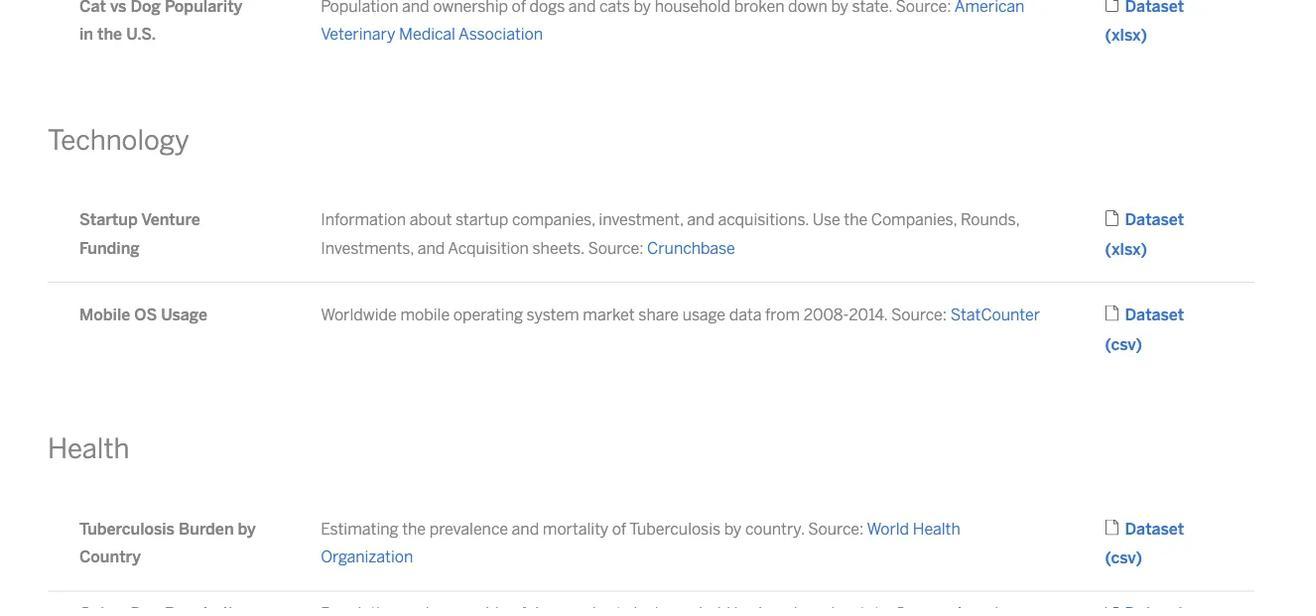 Task type: vqa. For each thing, say whether or not it's contained in the screenshot.
Census
no



Task type: locate. For each thing, give the bounding box(es) containing it.
organization
[[321, 548, 413, 567]]

2 vertical spatial the
[[402, 519, 426, 538]]

1 vertical spatial the
[[844, 211, 868, 229]]

by left country.
[[724, 519, 742, 538]]

1 vertical spatial ( csv )
[[1105, 549, 1142, 568]]

usage
[[682, 305, 726, 324]]

source: right 2014. at the bottom of page
[[891, 305, 947, 324]]

the right in
[[97, 25, 122, 44]]

1 vertical spatial source:
[[891, 305, 947, 324]]

2 horizontal spatial source:
[[891, 305, 947, 324]]

crunchbase link
[[647, 239, 735, 258]]

source: down investment,
[[588, 239, 644, 258]]

csv
[[1111, 335, 1136, 354], [1111, 549, 1136, 568]]

the
[[97, 25, 122, 44], [844, 211, 868, 229], [402, 519, 426, 538]]

health
[[48, 432, 129, 465], [913, 519, 960, 538]]

information
[[321, 211, 406, 229]]

2014.
[[849, 305, 888, 324]]

1 vertical spatial health
[[913, 519, 960, 538]]

0 vertical spatial and
[[687, 211, 714, 229]]

3 ( from the top
[[1105, 335, 1111, 354]]

1 horizontal spatial health
[[913, 519, 960, 538]]

vs
[[110, 0, 127, 15]]

1 horizontal spatial by
[[724, 519, 742, 538]]

1 dataset from the top
[[1125, 211, 1184, 229]]

1 csv from the top
[[1111, 335, 1136, 354]]

crunchbase
[[647, 239, 735, 258]]

tuberculosis up country
[[79, 519, 175, 538]]

2 vertical spatial dataset
[[1125, 519, 1184, 538]]

0 vertical spatial ( xlsx )
[[1105, 26, 1147, 45]]

0 vertical spatial ( csv )
[[1105, 335, 1142, 354]]

0 vertical spatial source:
[[588, 239, 644, 258]]

0 horizontal spatial source:
[[588, 239, 644, 258]]

1 ( csv ) from the top
[[1105, 335, 1142, 354]]

and
[[687, 211, 714, 229], [417, 239, 445, 258], [512, 519, 539, 538]]

and up crunchbase link
[[687, 211, 714, 229]]

0 vertical spatial the
[[97, 25, 122, 44]]

0 vertical spatial dataset
[[1125, 211, 1184, 229]]

usage
[[161, 305, 207, 324]]

1 vertical spatial dataset
[[1125, 305, 1184, 324]]

and down about
[[417, 239, 445, 258]]

1 horizontal spatial tuberculosis
[[629, 519, 721, 538]]

the right use
[[844, 211, 868, 229]]

share
[[638, 305, 679, 324]]

worldwide
[[321, 305, 397, 324]]

rounds,
[[961, 211, 1019, 229]]

companies,
[[512, 211, 595, 229]]

2008-
[[804, 305, 849, 324]]

system
[[527, 305, 579, 324]]

venture
[[141, 211, 200, 229]]

popularity
[[165, 0, 242, 15]]

xlsx
[[1112, 26, 1141, 45], [1112, 240, 1141, 259]]

( xlsx )
[[1105, 26, 1147, 45], [1105, 240, 1147, 259]]

( csv ) for world health organization
[[1105, 549, 1142, 568]]

tuberculosis inside tuberculosis burden by country
[[79, 519, 175, 538]]

data
[[729, 305, 762, 324]]

2 csv from the top
[[1111, 549, 1136, 568]]

and left mortality
[[512, 519, 539, 538]]

0 horizontal spatial tuberculosis
[[79, 519, 175, 538]]

(
[[1105, 26, 1112, 45], [1105, 240, 1112, 259], [1105, 335, 1111, 354], [1105, 549, 1111, 568]]

( csv )
[[1105, 335, 1142, 354], [1105, 549, 1142, 568]]

startup
[[455, 211, 508, 229]]

)
[[1141, 26, 1147, 45], [1141, 240, 1147, 259], [1136, 335, 1142, 354], [1136, 549, 1142, 568]]

0 vertical spatial xlsx
[[1112, 26, 1141, 45]]

source:
[[588, 239, 644, 258], [891, 305, 947, 324], [808, 519, 864, 538]]

1 vertical spatial csv
[[1111, 549, 1136, 568]]

) for information about startup companies, investment, and acquisitions. use the companies, rounds, investments, and acquisition sheets. source:
[[1141, 240, 1147, 259]]

world health organization
[[321, 519, 960, 567]]

1 by from the left
[[238, 519, 256, 538]]

2 ( csv ) from the top
[[1105, 549, 1142, 568]]

0 horizontal spatial and
[[417, 239, 445, 258]]

the right estimating
[[402, 519, 426, 538]]

2 ( from the top
[[1105, 240, 1112, 259]]

dataset
[[1125, 211, 1184, 229], [1125, 305, 1184, 324], [1125, 519, 1184, 538]]

3 dataset from the top
[[1125, 519, 1184, 538]]

csv for world health organization
[[1111, 549, 1136, 568]]

2 horizontal spatial the
[[844, 211, 868, 229]]

prevalence
[[429, 519, 508, 538]]

1 vertical spatial xlsx
[[1112, 240, 1141, 259]]

2 vertical spatial and
[[512, 519, 539, 538]]

by
[[238, 519, 256, 538], [724, 519, 742, 538]]

0 vertical spatial csv
[[1111, 335, 1136, 354]]

the inside cat vs dog popularity in the u.s.
[[97, 25, 122, 44]]

tuberculosis
[[79, 519, 175, 538], [629, 519, 721, 538]]

from
[[765, 305, 800, 324]]

csv for statcounter
[[1111, 335, 1136, 354]]

0 horizontal spatial by
[[238, 519, 256, 538]]

companies,
[[871, 211, 957, 229]]

4 ( from the top
[[1105, 549, 1111, 568]]

1 horizontal spatial the
[[402, 519, 426, 538]]

world health organization link
[[321, 519, 960, 567]]

about
[[410, 211, 452, 229]]

2 vertical spatial source:
[[808, 519, 864, 538]]

0 vertical spatial health
[[48, 432, 129, 465]]

0 horizontal spatial the
[[97, 25, 122, 44]]

by right burden
[[238, 519, 256, 538]]

dog
[[131, 0, 161, 15]]

use
[[813, 211, 840, 229]]

1 tuberculosis from the left
[[79, 519, 175, 538]]

mobile os usage
[[79, 305, 207, 324]]

tuberculosis right of
[[629, 519, 721, 538]]

source: left world
[[808, 519, 864, 538]]

estimating the prevalence and mortality of tuberculosis by country. source:
[[321, 519, 867, 538]]

1 vertical spatial and
[[417, 239, 445, 258]]

1 vertical spatial ( xlsx )
[[1105, 240, 1147, 259]]



Task type: describe. For each thing, give the bounding box(es) containing it.
mobile
[[79, 305, 130, 324]]

estimating
[[321, 519, 399, 538]]

american veterinary medical association
[[321, 0, 1025, 44]]

burden
[[179, 519, 234, 538]]

( for worldwide mobile operating system market share usage data from 2008-2014. source:
[[1105, 335, 1111, 354]]

1 ( xlsx ) from the top
[[1105, 26, 1147, 45]]

tuberculosis burden by country
[[79, 519, 256, 567]]

1 ( from the top
[[1105, 26, 1112, 45]]

u.s.
[[126, 25, 156, 44]]

worldwide mobile operating system market share usage data from 2008-2014. source: statcounter
[[321, 305, 1040, 324]]

( csv ) for statcounter
[[1105, 335, 1142, 354]]

2 horizontal spatial and
[[687, 211, 714, 229]]

market
[[583, 305, 635, 324]]

2 ( xlsx ) from the top
[[1105, 240, 1147, 259]]

country
[[79, 548, 141, 567]]

startup venture funding
[[79, 211, 200, 258]]

funding
[[79, 239, 140, 258]]

2 tuberculosis from the left
[[629, 519, 721, 538]]

association
[[459, 25, 543, 44]]

1 horizontal spatial source:
[[808, 519, 864, 538]]

acquisitions.
[[718, 211, 809, 229]]

( for information about startup companies, investment, and acquisitions. use the companies, rounds, investments, and acquisition sheets. source:
[[1105, 240, 1112, 259]]

american
[[954, 0, 1025, 15]]

medical
[[399, 25, 455, 44]]

american veterinary medical association link
[[321, 0, 1025, 44]]

dataset for technology
[[1125, 211, 1184, 229]]

world
[[867, 519, 909, 538]]

veterinary
[[321, 25, 395, 44]]

the inside information about startup companies, investment, and acquisitions. use the companies, rounds, investments, and acquisition sheets. source:
[[844, 211, 868, 229]]

statcounter
[[950, 305, 1040, 324]]

of
[[612, 519, 626, 538]]

technology
[[48, 123, 189, 156]]

acquisition
[[448, 239, 529, 258]]

1 xlsx from the top
[[1112, 26, 1141, 45]]

mobile
[[400, 305, 450, 324]]

cat vs dog popularity in the u.s.
[[79, 0, 242, 44]]

) for estimating the prevalence and mortality of tuberculosis by country. source:
[[1136, 549, 1142, 568]]

in
[[79, 25, 93, 44]]

mortality
[[543, 519, 609, 538]]

sheets.
[[532, 239, 584, 258]]

os
[[134, 305, 157, 324]]

( for estimating the prevalence and mortality of tuberculosis by country. source:
[[1105, 549, 1111, 568]]

) for worldwide mobile operating system market share usage data from 2008-2014. source:
[[1136, 335, 1142, 354]]

0 horizontal spatial health
[[48, 432, 129, 465]]

investment,
[[599, 211, 684, 229]]

2 dataset from the top
[[1125, 305, 1184, 324]]

2 by from the left
[[724, 519, 742, 538]]

source: inside information about startup companies, investment, and acquisitions. use the companies, rounds, investments, and acquisition sheets. source:
[[588, 239, 644, 258]]

startup
[[79, 211, 138, 229]]

2 xlsx from the top
[[1112, 240, 1141, 259]]

by inside tuberculosis burden by country
[[238, 519, 256, 538]]

statcounter link
[[950, 305, 1040, 324]]

operating
[[453, 305, 523, 324]]

information about startup companies, investment, and acquisitions. use the companies, rounds, investments, and acquisition sheets. source:
[[321, 211, 1019, 258]]

investments,
[[321, 239, 414, 258]]

dataset for health
[[1125, 519, 1184, 538]]

health inside 'world health organization'
[[913, 519, 960, 538]]

cat
[[79, 0, 106, 15]]

1 horizontal spatial and
[[512, 519, 539, 538]]

country.
[[745, 519, 805, 538]]



